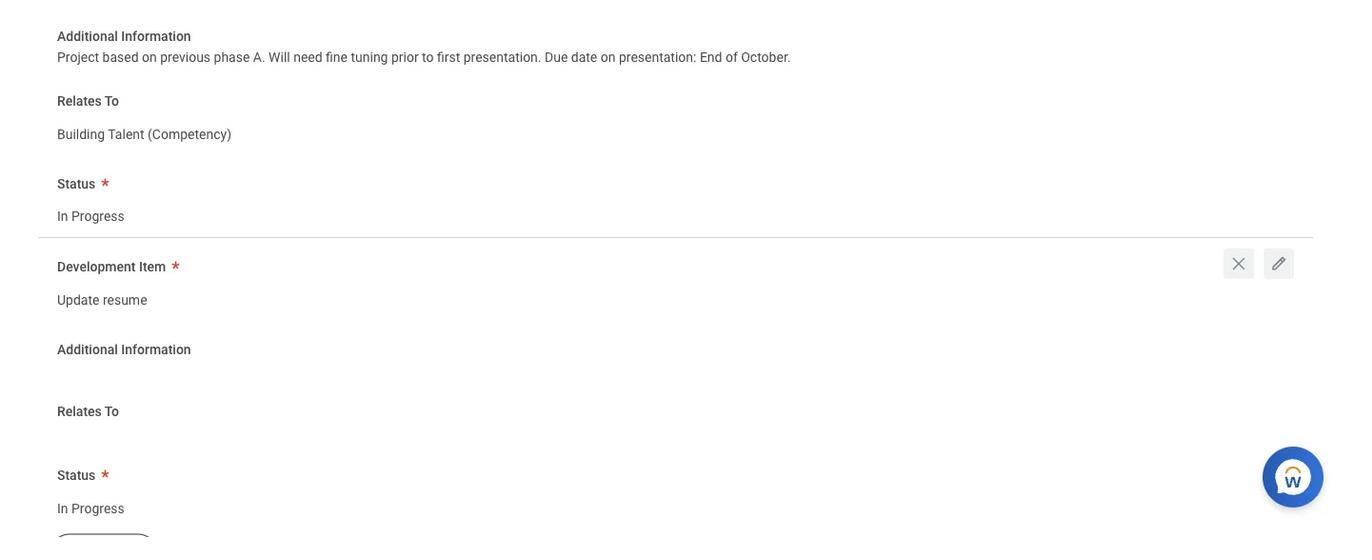 Task type: describe. For each thing, give the bounding box(es) containing it.
due
[[545, 50, 568, 66]]

2 status element from the top
[[57, 489, 125, 524]]

presentation:
[[619, 50, 697, 66]]

building talent (competency)
[[57, 127, 231, 143]]

progress for 1st status "element" from the top
[[71, 209, 125, 225]]

based
[[102, 50, 139, 66]]

2 to from the top
[[105, 405, 119, 420]]

phase
[[214, 50, 250, 66]]

(competency)
[[148, 127, 231, 143]]

1 in progress from the top
[[57, 209, 125, 225]]

development item
[[57, 259, 166, 275]]

date
[[571, 50, 597, 66]]

additional for additional information project based on previous phase a. will need fine tuning prior to first presentation. due date on presentation: end of october.
[[57, 29, 118, 44]]

1 relates to from the top
[[57, 94, 119, 110]]

project
[[57, 50, 99, 66]]

of
[[726, 50, 738, 66]]

Building Talent (Competency) text field
[[57, 115, 231, 149]]

relates to element
[[57, 115, 231, 149]]

in for first status "element" from the bottom of the page's in progress text field
[[57, 501, 68, 517]]

1 on from the left
[[142, 50, 157, 66]]

previous
[[160, 50, 211, 66]]

update
[[57, 293, 99, 308]]

progress for first status "element" from the bottom of the page
[[71, 501, 125, 517]]

1 status element from the top
[[57, 197, 125, 232]]

x image
[[1230, 255, 1249, 274]]



Task type: vqa. For each thing, say whether or not it's contained in the screenshot.
"More (9)" dropdown button
no



Task type: locate. For each thing, give the bounding box(es) containing it.
2 relates from the top
[[57, 405, 102, 420]]

presentation.
[[464, 50, 541, 66]]

1 in progress text field from the top
[[57, 198, 125, 231]]

edit image
[[1270, 255, 1289, 274]]

0 vertical spatial in progress text field
[[57, 198, 125, 231]]

additional
[[57, 29, 118, 44], [57, 342, 118, 358]]

2 relates to from the top
[[57, 405, 119, 420]]

0 vertical spatial in progress
[[57, 209, 125, 225]]

2 progress from the top
[[71, 501, 125, 517]]

fine
[[326, 50, 348, 66]]

on right date in the top of the page
[[601, 50, 616, 66]]

talent
[[108, 127, 144, 143]]

to
[[105, 94, 119, 110], [105, 405, 119, 420]]

1 vertical spatial status
[[57, 468, 96, 484]]

0 vertical spatial additional
[[57, 29, 118, 44]]

relates up building
[[57, 94, 102, 110]]

2 additional from the top
[[57, 342, 118, 358]]

0 vertical spatial information
[[121, 29, 191, 44]]

in progress text field for 1st status "element" from the top
[[57, 198, 125, 231]]

2 in progress from the top
[[57, 501, 125, 517]]

development item element
[[57, 280, 147, 315]]

1 status from the top
[[57, 176, 96, 192]]

prior
[[391, 50, 419, 66]]

october.
[[741, 50, 791, 66]]

2 in from the top
[[57, 501, 68, 517]]

2 in progress text field from the top
[[57, 490, 125, 523]]

relates
[[57, 94, 102, 110], [57, 405, 102, 420]]

1 additional from the top
[[57, 29, 118, 44]]

1 progress from the top
[[71, 209, 125, 225]]

status for 1st status "element" from the top
[[57, 176, 96, 192]]

1 in from the top
[[57, 209, 68, 225]]

1 vertical spatial status element
[[57, 489, 125, 524]]

1 information from the top
[[121, 29, 191, 44]]

update resume
[[57, 293, 147, 308]]

1 vertical spatial relates to
[[57, 405, 119, 420]]

1 vertical spatial additional
[[57, 342, 118, 358]]

Update resume text field
[[57, 281, 147, 314]]

1 vertical spatial to
[[105, 405, 119, 420]]

on
[[142, 50, 157, 66], [601, 50, 616, 66]]

first
[[437, 50, 460, 66]]

additional down update
[[57, 342, 118, 358]]

In Progress text field
[[57, 198, 125, 231], [57, 490, 125, 523]]

will
[[269, 50, 290, 66]]

relates to
[[57, 94, 119, 110], [57, 405, 119, 420]]

status for first status "element" from the bottom of the page
[[57, 468, 96, 484]]

to
[[422, 50, 434, 66]]

information down resume
[[121, 342, 191, 358]]

information up previous
[[121, 29, 191, 44]]

on right based
[[142, 50, 157, 66]]

tuning
[[351, 50, 388, 66]]

2 on from the left
[[601, 50, 616, 66]]

in
[[57, 209, 68, 225], [57, 501, 68, 517]]

1 to from the top
[[105, 94, 119, 110]]

1 vertical spatial in progress
[[57, 501, 125, 517]]

1 vertical spatial in progress text field
[[57, 490, 125, 523]]

1 vertical spatial relates
[[57, 405, 102, 420]]

to down additional information on the left bottom
[[105, 405, 119, 420]]

2 information from the top
[[121, 342, 191, 358]]

0 vertical spatial status element
[[57, 197, 125, 232]]

0 vertical spatial to
[[105, 94, 119, 110]]

relates down additional information on the left bottom
[[57, 405, 102, 420]]

relates to up building
[[57, 94, 119, 110]]

0 vertical spatial status
[[57, 176, 96, 192]]

0 vertical spatial in
[[57, 209, 68, 225]]

status
[[57, 176, 96, 192], [57, 468, 96, 484]]

resume
[[103, 293, 147, 308]]

additional information project based on previous phase a. will need fine tuning prior to first presentation. due date on presentation: end of october.
[[57, 29, 791, 66]]

additional for additional information
[[57, 342, 118, 358]]

status element
[[57, 197, 125, 232], [57, 489, 125, 524]]

0 vertical spatial progress
[[71, 209, 125, 225]]

1 horizontal spatial on
[[601, 50, 616, 66]]

end
[[700, 50, 722, 66]]

additional inside additional information project based on previous phase a. will need fine tuning prior to first presentation. due date on presentation: end of october.
[[57, 29, 118, 44]]

0 vertical spatial relates to
[[57, 94, 119, 110]]

0 horizontal spatial on
[[142, 50, 157, 66]]

in progress text field for first status "element" from the bottom of the page
[[57, 490, 125, 523]]

a.
[[253, 50, 265, 66]]

progress
[[71, 209, 125, 225], [71, 501, 125, 517]]

need
[[294, 50, 323, 66]]

in for in progress text field related to 1st status "element" from the top
[[57, 209, 68, 225]]

additional up project
[[57, 29, 118, 44]]

development
[[57, 259, 136, 275]]

0 vertical spatial relates
[[57, 94, 102, 110]]

information for additional information project based on previous phase a. will need fine tuning prior to first presentation. due date on presentation: end of october.
[[121, 29, 191, 44]]

to up the talent
[[105, 94, 119, 110]]

2 status from the top
[[57, 468, 96, 484]]

building
[[57, 127, 105, 143]]

item
[[139, 259, 166, 275]]

1 vertical spatial progress
[[71, 501, 125, 517]]

information for additional information
[[121, 342, 191, 358]]

1 relates from the top
[[57, 94, 102, 110]]

1 vertical spatial in
[[57, 501, 68, 517]]

1 vertical spatial information
[[121, 342, 191, 358]]

relates to down additional information on the left bottom
[[57, 405, 119, 420]]

information inside additional information project based on previous phase a. will need fine tuning prior to first presentation. due date on presentation: end of october.
[[121, 29, 191, 44]]

information
[[121, 29, 191, 44], [121, 342, 191, 358]]

additional information
[[57, 342, 191, 358]]

in progress
[[57, 209, 125, 225], [57, 501, 125, 517]]



